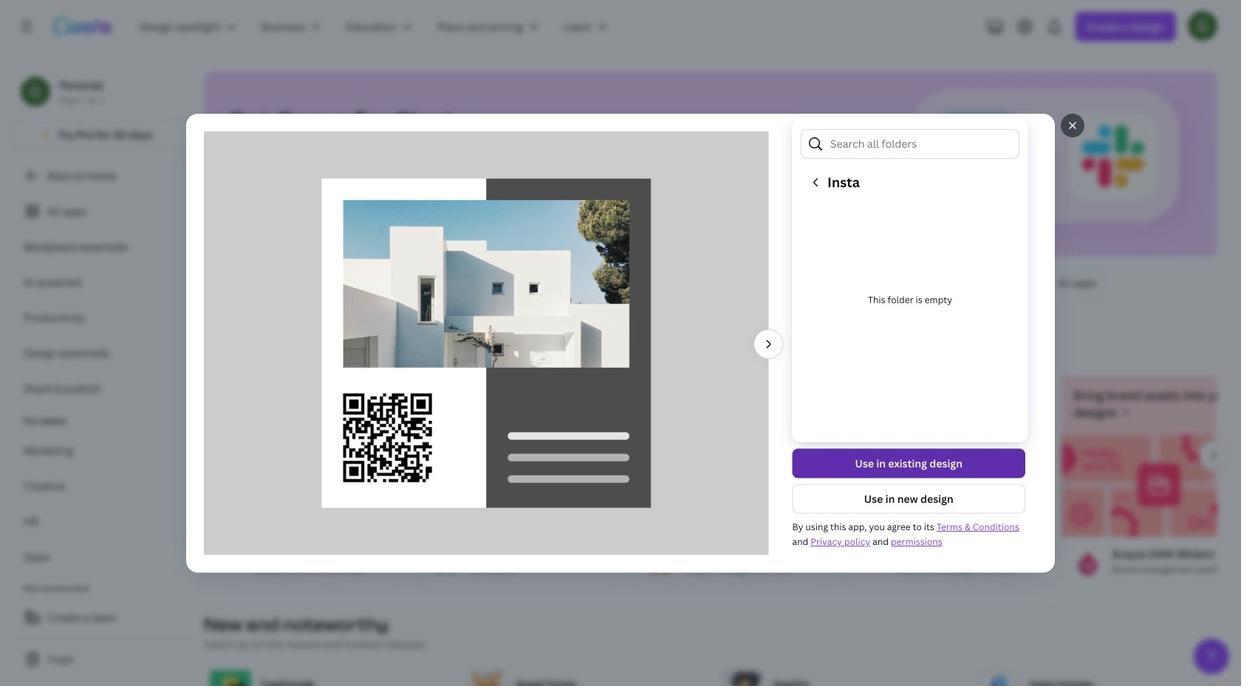 Task type: locate. For each thing, give the bounding box(es) containing it.
an image of the canva logo, a plus sign and the slack logo image
[[905, 71, 1218, 257]]

0 vertical spatial asana image
[[633, 433, 828, 537]]

acquia dam (widen) image
[[1062, 433, 1242, 537], [1074, 549, 1103, 579]]

top level navigation element
[[130, 12, 623, 41]]

0 vertical spatial google ads image
[[419, 433, 614, 537]]

1 vertical spatial acquia dam (widen) image
[[1074, 549, 1103, 579]]

0 vertical spatial acquia dam (widen) image
[[1062, 433, 1242, 537]]

list
[[12, 197, 192, 404], [12, 436, 192, 572]]

Search all folders search field
[[831, 130, 1010, 158]]

asana image
[[633, 433, 828, 537], [645, 549, 675, 579]]

0 vertical spatial meta design check image
[[205, 433, 400, 537]]

1 vertical spatial list
[[12, 436, 192, 572]]

meta design check image
[[205, 433, 400, 537], [217, 549, 246, 579]]

1 vertical spatial asana image
[[645, 549, 675, 579]]

google ads image
[[419, 433, 614, 537], [431, 549, 460, 579]]

2 list from the top
[[12, 436, 192, 572]]

1 list from the top
[[12, 197, 192, 404]]

0 vertical spatial list
[[12, 197, 192, 404]]



Task type: describe. For each thing, give the bounding box(es) containing it.
1 vertical spatial google ads image
[[431, 549, 460, 579]]

monday.com image
[[860, 549, 889, 579]]

monday.com image
[[848, 433, 1043, 537]]

Input field to search for apps search field
[[234, 270, 460, 298]]

1 vertical spatial meta design check image
[[217, 549, 246, 579]]



Task type: vqa. For each thing, say whether or not it's contained in the screenshot.
Asana image
yes



